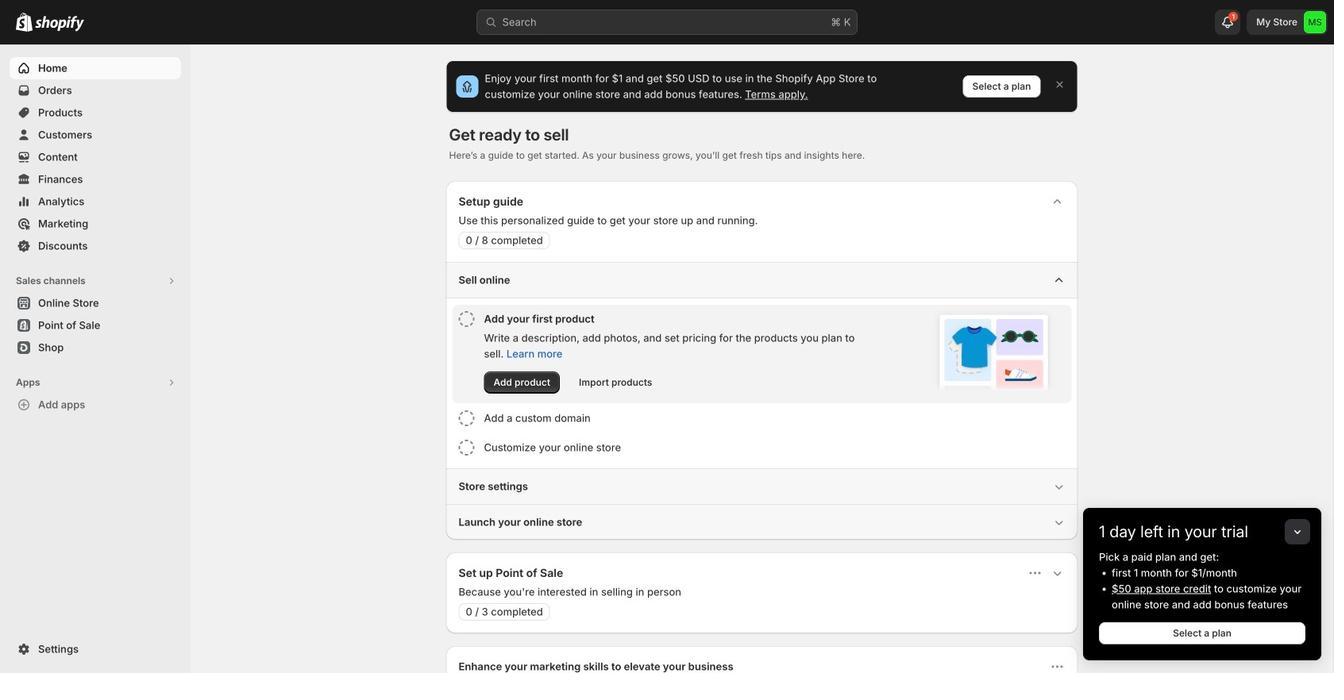 Task type: locate. For each thing, give the bounding box(es) containing it.
shopify image
[[16, 13, 33, 32]]

setup guide region
[[446, 181, 1079, 540]]

mark add your first product as done image
[[459, 311, 475, 327]]

guide categories group
[[446, 262, 1079, 540]]

customize your online store group
[[452, 434, 1072, 462]]

mark customize your online store as done image
[[459, 440, 475, 456]]

mark add a custom domain as done image
[[459, 411, 475, 427]]

add a custom domain group
[[452, 404, 1072, 433]]



Task type: vqa. For each thing, say whether or not it's contained in the screenshot.
search countries text box
no



Task type: describe. For each thing, give the bounding box(es) containing it.
shopify image
[[35, 16, 84, 32]]

my store image
[[1305, 11, 1327, 33]]

add your first product group
[[452, 305, 1072, 404]]

sell online group
[[446, 262, 1079, 469]]



